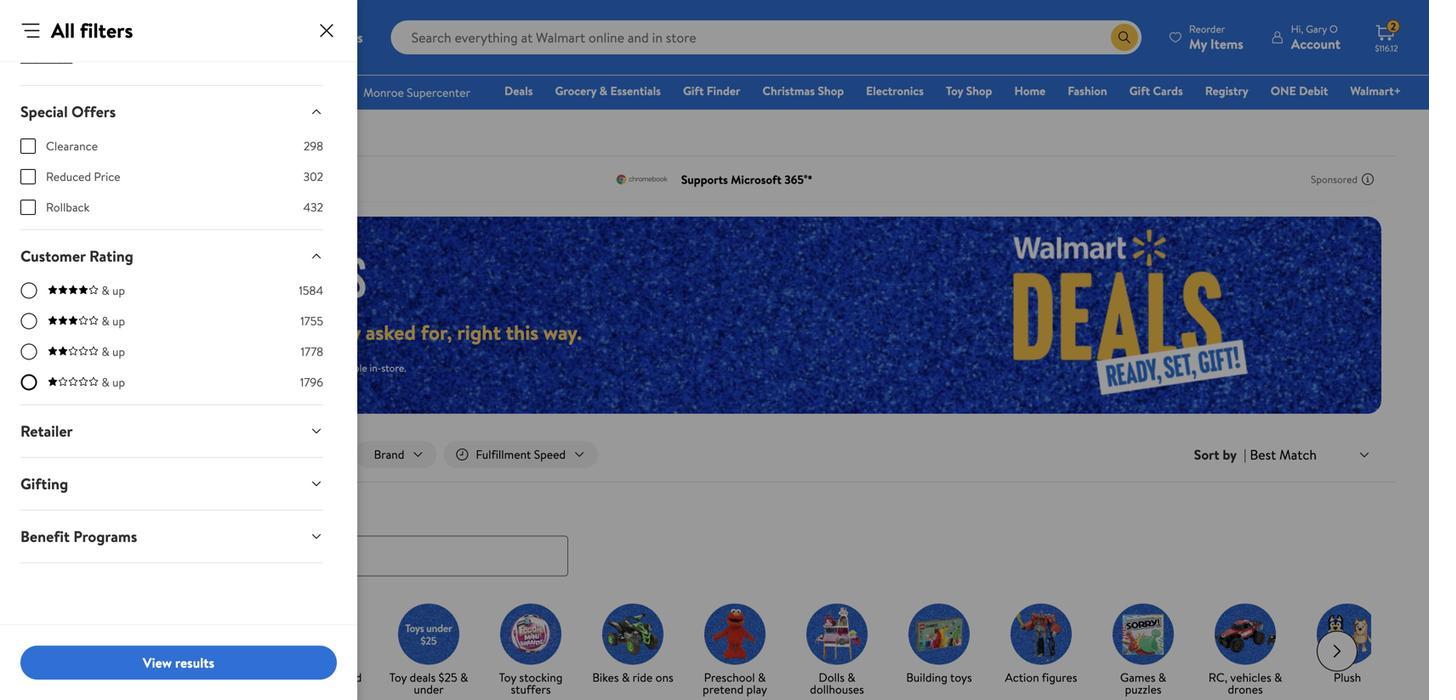 Task type: vqa. For each thing, say whether or not it's contained in the screenshot.
Didn't
no



Task type: locate. For each thing, give the bounding box(es) containing it.
1 vertical spatial all filters
[[87, 447, 133, 463]]

debit
[[1299, 83, 1328, 99]]

gift left "cards"
[[1129, 83, 1150, 99]]

next slide for chipmodulewithimages list image
[[1317, 632, 1358, 673]]

toy inside search field
[[54, 502, 77, 524]]

rc, vehicles & drones link
[[1201, 605, 1290, 700]]

in-store
[[191, 447, 232, 463]]

0 horizontal spatial gift
[[683, 83, 704, 99]]

not
[[299, 361, 314, 375]]

home
[[1014, 83, 1046, 99]]

0 vertical spatial by
[[1223, 446, 1237, 465]]

reduced price
[[46, 168, 120, 185]]

grocery & essentials link
[[547, 82, 669, 100]]

clearance
[[46, 138, 98, 154]]

rating
[[89, 246, 133, 267]]

walmart image
[[27, 24, 138, 51]]

filters
[[80, 16, 133, 45], [103, 447, 133, 463]]

deals
[[80, 502, 114, 524], [131, 670, 157, 687], [410, 670, 436, 687], [314, 682, 340, 699]]

& up for 1796
[[102, 374, 125, 391]]

rc,
[[1209, 670, 1228, 687]]

& up for 1778
[[102, 344, 125, 360]]

0 horizontal spatial all
[[51, 16, 75, 45]]

2
[[1391, 19, 1396, 34]]

all filters
[[51, 16, 133, 45], [87, 447, 133, 463]]

action figures image
[[1011, 605, 1072, 666]]

0 horizontal spatial walmart black friday deals for days image
[[68, 255, 381, 298]]

vehicles
[[1230, 670, 1271, 687]]

3 up from the top
[[112, 344, 125, 360]]

filters inside button
[[103, 447, 133, 463]]

deals left $25
[[410, 670, 436, 687]]

essentials
[[610, 83, 661, 99]]

filters inside dialog
[[80, 16, 133, 45]]

one debit
[[1271, 83, 1328, 99]]

toys under 25 dollars image
[[398, 605, 459, 666]]

4 out of 5 stars and up, 1584 items radio
[[20, 282, 37, 299]]

ons
[[656, 670, 673, 687]]

offers
[[71, 101, 116, 123]]

building toys image
[[909, 605, 970, 666]]

while supplies last. no rain checks. select items may not be available in-store.
[[68, 361, 406, 375]]

all filters up offers on the left top
[[51, 16, 133, 45]]

filters up offers on the left top
[[80, 16, 133, 45]]

302
[[303, 168, 323, 185]]

plush
[[1334, 670, 1361, 687]]

by inside sort and filter section element
[[1223, 446, 1237, 465]]

4 up from the top
[[112, 374, 125, 391]]

filters up toy deals
[[103, 447, 133, 463]]

all filters up toy deals
[[87, 447, 133, 463]]

1 vertical spatial by
[[222, 670, 234, 687]]

store.
[[381, 361, 406, 375]]

toy left stocking
[[499, 670, 516, 687]]

benefit programs button
[[7, 511, 337, 563]]

preschool
[[704, 670, 755, 687]]

be
[[316, 361, 327, 375]]

toy inside toy deals $25 & under
[[389, 670, 407, 687]]

dolls & dollhouses link
[[793, 605, 881, 700]]

0 vertical spatial all
[[51, 16, 75, 45]]

gift cards link
[[1122, 82, 1191, 100]]

by
[[1223, 446, 1237, 465], [222, 670, 234, 687]]

brand
[[332, 670, 362, 687]]

stocking
[[519, 670, 563, 687]]

2 up from the top
[[112, 313, 125, 330]]

gift for gift finder
[[683, 83, 704, 99]]

all up toy deals
[[87, 447, 100, 463]]

toy inside toy stocking stuffers
[[499, 670, 516, 687]]

toy deals $25 & under link
[[385, 605, 473, 700]]

3 & up from the top
[[102, 344, 125, 360]]

games and puzzles image
[[1113, 605, 1174, 666]]

0 horizontal spatial by
[[222, 670, 234, 687]]

None checkbox
[[20, 139, 36, 154]]

1 up from the top
[[112, 282, 125, 299]]

benefit
[[20, 527, 70, 548]]

in-
[[191, 447, 205, 463]]

1 horizontal spatial all
[[87, 447, 100, 463]]

1 horizontal spatial gift
[[1129, 83, 1150, 99]]

gift left finder
[[683, 83, 704, 99]]

1 vertical spatial all
[[87, 447, 100, 463]]

1 & up from the top
[[102, 282, 125, 299]]

toy up benefit programs
[[54, 502, 77, 524]]

ride-on toys image
[[602, 605, 664, 666]]

by left 'age'
[[222, 670, 234, 687]]

all
[[51, 16, 75, 45], [87, 447, 100, 463]]

2 gift from the left
[[1129, 83, 1150, 99]]

bikes & ride ons link
[[589, 605, 677, 688]]

all inside dialog
[[51, 16, 75, 45]]

registry
[[1205, 83, 1249, 99]]

& up for 1584
[[102, 282, 125, 299]]

top
[[292, 670, 310, 687]]

Search in Toy deals search field
[[54, 536, 568, 577]]

supplies
[[95, 361, 130, 375]]

deals right top
[[314, 682, 340, 699]]

toy stocking stuffers
[[499, 670, 563, 699]]

& inside dolls & dollhouses
[[848, 670, 855, 687]]

2 & up from the top
[[102, 313, 125, 330]]

in-store button
[[159, 442, 251, 469]]

dolls & dollhouses
[[810, 670, 864, 699]]

everything
[[221, 318, 317, 347]]

rollback
[[46, 199, 90, 216]]

toy left under
[[389, 670, 407, 687]]

preschool toys image
[[704, 605, 766, 666]]

bikes
[[592, 670, 619, 687]]

up
[[112, 282, 125, 299], [112, 313, 125, 330], [112, 344, 125, 360], [112, 374, 125, 391]]

radio-controlled, vehicles and drones image
[[1215, 605, 1276, 666]]

deals up programs
[[80, 502, 114, 524]]

0 vertical spatial filters
[[80, 16, 133, 45]]

major
[[68, 318, 119, 347]]

walmart black friday deals for days image
[[896, 217, 1382, 414], [68, 255, 381, 298]]

pretend
[[703, 682, 744, 699]]

action figures link
[[997, 605, 1086, 688]]

0 vertical spatial all filters
[[51, 16, 133, 45]]

preschool & pretend play link
[[691, 605, 779, 700]]

sponsored
[[1311, 172, 1358, 187]]

all up special offers
[[51, 16, 75, 45]]

toy
[[313, 670, 329, 687]]

1 horizontal spatial walmart black friday deals for days image
[[896, 217, 1382, 414]]

toy shop link
[[938, 82, 1000, 100]]

toy right electronics
[[946, 83, 963, 99]]

toys
[[950, 670, 972, 687]]

1 vertical spatial filters
[[103, 447, 133, 463]]

Search search field
[[391, 20, 1142, 54]]

deals inside toy deals $25 & under
[[410, 670, 436, 687]]

gift for gift cards
[[1129, 83, 1150, 99]]

by for shop
[[222, 670, 234, 687]]

& inside "rc, vehicles & drones"
[[1274, 670, 1282, 687]]

by for sort
[[1223, 446, 1237, 465]]

all inside button
[[87, 447, 100, 463]]

items
[[252, 361, 276, 375]]

gifting
[[20, 474, 68, 495]]

up for 1796
[[112, 374, 125, 391]]

drones
[[1228, 682, 1263, 699]]

432
[[303, 199, 323, 216]]

results
[[175, 654, 214, 673]]

shop all deals image
[[92, 605, 153, 666]]

4 & up from the top
[[102, 374, 125, 391]]

& up
[[102, 282, 125, 299], [102, 313, 125, 330], [102, 344, 125, 360], [102, 374, 125, 391]]

top toy brand deals image
[[296, 605, 357, 666]]

by left | at the bottom right
[[1223, 446, 1237, 465]]

games
[[1120, 670, 1156, 687]]

search image
[[68, 550, 82, 564]]

preschool & pretend play
[[703, 670, 767, 699]]

rain
[[168, 361, 185, 375]]

finder
[[707, 83, 740, 99]]

298
[[304, 138, 323, 154]]

games & puzzles link
[[1099, 605, 1188, 700]]

shop by age
[[194, 670, 256, 687]]

toy stocking stuffers image
[[500, 605, 561, 666]]

None checkbox
[[20, 169, 36, 185], [20, 200, 36, 215], [20, 169, 36, 185], [20, 200, 36, 215]]

toy for toy deals $25 & under
[[389, 670, 407, 687]]

special offers group
[[20, 138, 323, 230]]

1 horizontal spatial by
[[1223, 446, 1237, 465]]

1 gift from the left
[[683, 83, 704, 99]]

special offers button
[[7, 86, 337, 138]]



Task type: describe. For each thing, give the bounding box(es) containing it.
store
[[205, 447, 232, 463]]

toy for toy stocking stuffers
[[499, 670, 516, 687]]

select
[[222, 361, 249, 375]]

all filters inside button
[[87, 447, 133, 463]]

plush link
[[1303, 605, 1392, 688]]

& inside toy deals $25 & under
[[460, 670, 468, 687]]

shop by age image
[[194, 605, 255, 666]]

retailer
[[20, 421, 73, 442]]

right
[[457, 318, 501, 347]]

all
[[117, 670, 128, 687]]

special
[[20, 101, 68, 123]]

price
[[94, 168, 120, 185]]

top toy brand deals
[[292, 670, 362, 699]]

deals right all
[[131, 670, 157, 687]]

2 out of 5 stars and up, 1778 items radio
[[20, 344, 37, 361]]

customer
[[20, 246, 86, 267]]

toy stocking stuffers link
[[487, 605, 575, 700]]

christmas shop
[[763, 83, 844, 99]]

& up for 1755
[[102, 313, 125, 330]]

christmas shop link
[[755, 82, 852, 100]]

reduced
[[46, 168, 91, 185]]

sort and filter section element
[[34, 428, 1395, 482]]

all filters dialog
[[0, 0, 357, 701]]

1584
[[299, 282, 323, 299]]

major savings on everything they asked for, right this way.
[[68, 318, 582, 347]]

action figures
[[1005, 670, 1077, 687]]

deals inside search field
[[80, 502, 114, 524]]

customer rating option group
[[20, 282, 323, 405]]

walmart+
[[1350, 83, 1401, 99]]

3 out of 5 stars and up, 1755 items radio
[[20, 313, 37, 330]]

asked
[[366, 318, 416, 347]]

gift finder link
[[675, 82, 748, 100]]

they
[[322, 318, 361, 347]]

1755
[[300, 313, 323, 330]]

deals inside top toy brand deals
[[314, 682, 340, 699]]

electronics
[[866, 83, 924, 99]]

building toys link
[[895, 605, 983, 688]]

& inside preschool & pretend play
[[758, 670, 766, 687]]

dolls and dollhouses image
[[806, 605, 868, 666]]

dollhouses
[[810, 682, 864, 699]]

bikes & ride ons
[[592, 670, 673, 687]]

$116.12
[[1375, 43, 1398, 54]]

sort
[[1194, 446, 1219, 465]]

Toy deals search field
[[34, 502, 1395, 577]]

special offers
[[20, 101, 116, 123]]

checks.
[[187, 361, 219, 375]]

& inside games & puzzles
[[1158, 670, 1166, 687]]

dolls
[[819, 670, 845, 687]]

play
[[746, 682, 767, 699]]

1796
[[300, 374, 323, 391]]

fashion link
[[1060, 82, 1115, 100]]

toys
[[54, 125, 77, 142]]

|
[[1244, 446, 1247, 465]]

one
[[1271, 83, 1296, 99]]

toy deals
[[54, 502, 114, 524]]

up for 1755
[[112, 313, 125, 330]]

building
[[906, 670, 948, 687]]

retailer button
[[7, 406, 337, 458]]

last.
[[133, 361, 150, 375]]

age
[[237, 670, 256, 687]]

shop all deals
[[88, 670, 157, 687]]

benefit programs
[[20, 527, 137, 548]]

deals link
[[497, 82, 541, 100]]

no
[[152, 361, 166, 375]]

close panel image
[[316, 20, 337, 41]]

savings
[[124, 318, 189, 347]]

1 out of 5 stars and up, 1796 items radio
[[20, 374, 37, 391]]

toy for toy deals
[[54, 502, 77, 524]]

view
[[143, 654, 172, 673]]

for,
[[421, 318, 452, 347]]

up for 1778
[[112, 344, 125, 360]]

grocery
[[555, 83, 597, 99]]

figures
[[1042, 670, 1077, 687]]

customer rating
[[20, 246, 133, 267]]

gift finder
[[683, 83, 740, 99]]

walmart+ link
[[1343, 82, 1409, 100]]

one debit link
[[1263, 82, 1336, 100]]

stuffers
[[511, 682, 551, 699]]

toy for toy shop
[[946, 83, 963, 99]]

home link
[[1007, 82, 1053, 100]]

view results button
[[20, 647, 337, 681]]

gift cards
[[1129, 83, 1183, 99]]

puzzles
[[1125, 682, 1162, 699]]

all filters inside dialog
[[51, 16, 133, 45]]

rc, vehicles & drones
[[1209, 670, 1282, 699]]

while
[[68, 361, 93, 375]]

Walmart Site-Wide search field
[[391, 20, 1142, 54]]

up for 1584
[[112, 282, 125, 299]]

toy shop
[[946, 83, 992, 99]]

in-
[[370, 361, 381, 375]]

top toy brand deals link
[[282, 605, 371, 700]]

way.
[[544, 318, 582, 347]]

fashion
[[1068, 83, 1107, 99]]

$25
[[439, 670, 457, 687]]

action
[[1005, 670, 1039, 687]]

cards
[[1153, 83, 1183, 99]]

plush toys image
[[1317, 605, 1378, 666]]

none checkbox inside special offers group
[[20, 139, 36, 154]]

customer rating button
[[7, 231, 337, 282]]

all filters button
[[54, 442, 152, 469]]

under
[[414, 682, 444, 699]]

on
[[194, 318, 216, 347]]



